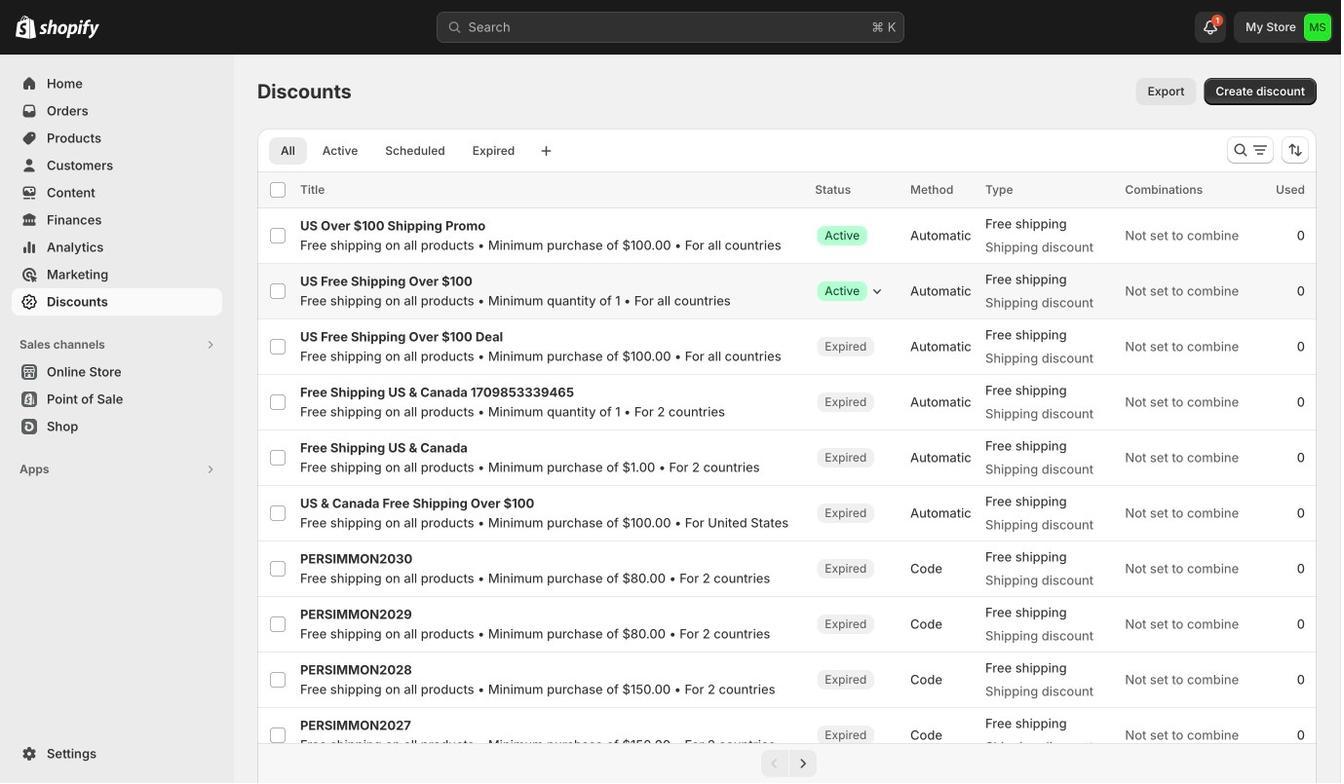 Task type: locate. For each thing, give the bounding box(es) containing it.
shopify image
[[39, 19, 99, 39]]

pagination element
[[257, 744, 1317, 784]]

my store image
[[1304, 14, 1332, 41]]

tab list
[[265, 136, 531, 165]]



Task type: describe. For each thing, give the bounding box(es) containing it.
shopify image
[[16, 15, 36, 39]]



Task type: vqa. For each thing, say whether or not it's contained in the screenshot.
YYYY-MM-DD Text Field
no



